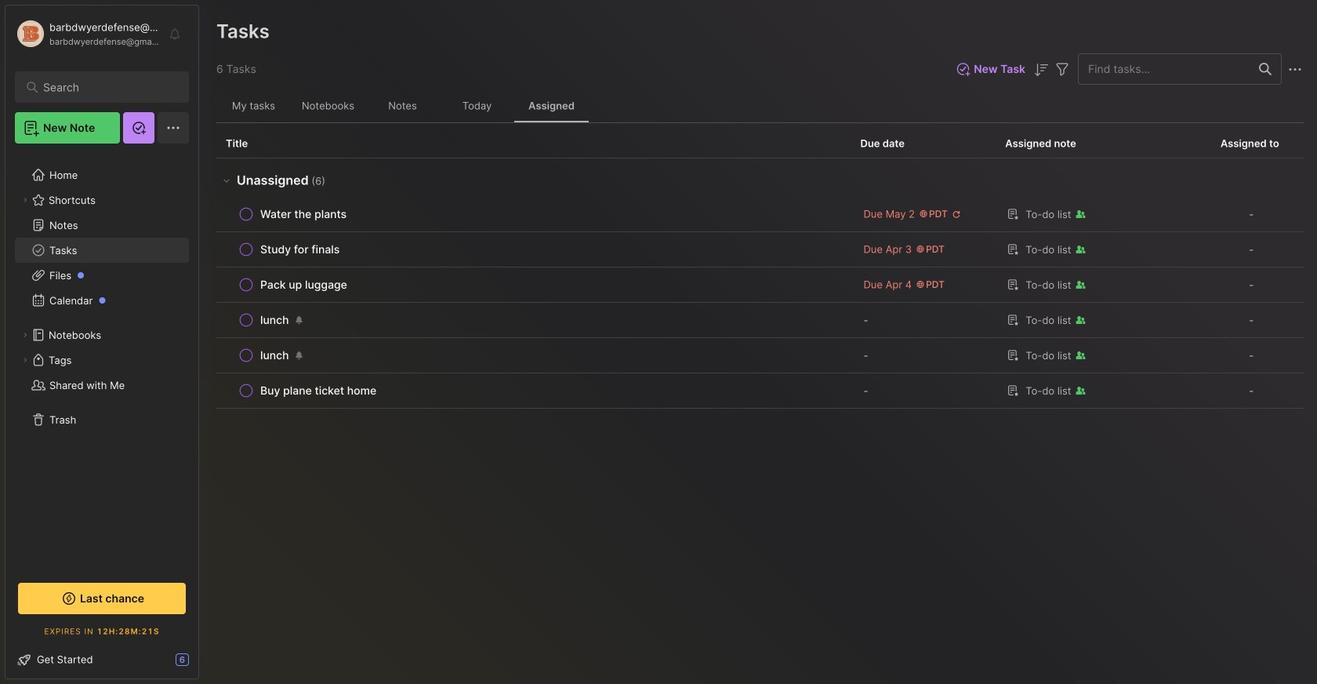 Task type: vqa. For each thing, say whether or not it's contained in the screenshot.
Recently
no



Task type: describe. For each thing, give the bounding box(es) containing it.
collapse unassigned image
[[220, 174, 233, 187]]

main element
[[0, 0, 204, 684]]

lunch 4 cell
[[260, 312, 289, 328]]

Search text field
[[43, 80, 168, 95]]

click to collapse image
[[198, 655, 210, 674]]

More actions and view options field
[[1283, 59, 1305, 79]]

none search field inside main element
[[43, 78, 168, 96]]

water the plants 1 cell
[[260, 206, 347, 222]]

expand notebooks image
[[20, 330, 30, 340]]

Find tasks… text field
[[1079, 56, 1250, 82]]

tree inside main element
[[5, 153, 198, 566]]

filter tasks image
[[1053, 60, 1072, 79]]



Task type: locate. For each thing, give the bounding box(es) containing it.
Account field
[[15, 18, 160, 49]]

Sort tasks by… field
[[1032, 60, 1051, 79]]

study for finals 2 cell
[[260, 242, 340, 257]]

pack up luggage 3 cell
[[260, 277, 347, 293]]

expand tags image
[[20, 355, 30, 365]]

tree
[[5, 153, 198, 566]]

buy plane ticket home 6 cell
[[260, 383, 377, 398]]

row
[[217, 197, 1305, 232], [226, 203, 842, 225], [217, 232, 1305, 267], [226, 238, 842, 260], [217, 267, 1305, 303], [226, 274, 842, 296], [217, 303, 1305, 338], [226, 309, 842, 331], [217, 338, 1305, 373], [226, 344, 842, 366], [217, 373, 1305, 409], [226, 380, 842, 402]]

more actions and view options image
[[1286, 60, 1305, 79]]

None search field
[[43, 78, 168, 96]]

Filter tasks field
[[1053, 59, 1072, 79]]

Help and Learning task checklist field
[[5, 647, 198, 672]]

lunch 5 cell
[[260, 348, 289, 363]]

row group
[[217, 158, 1305, 409]]



